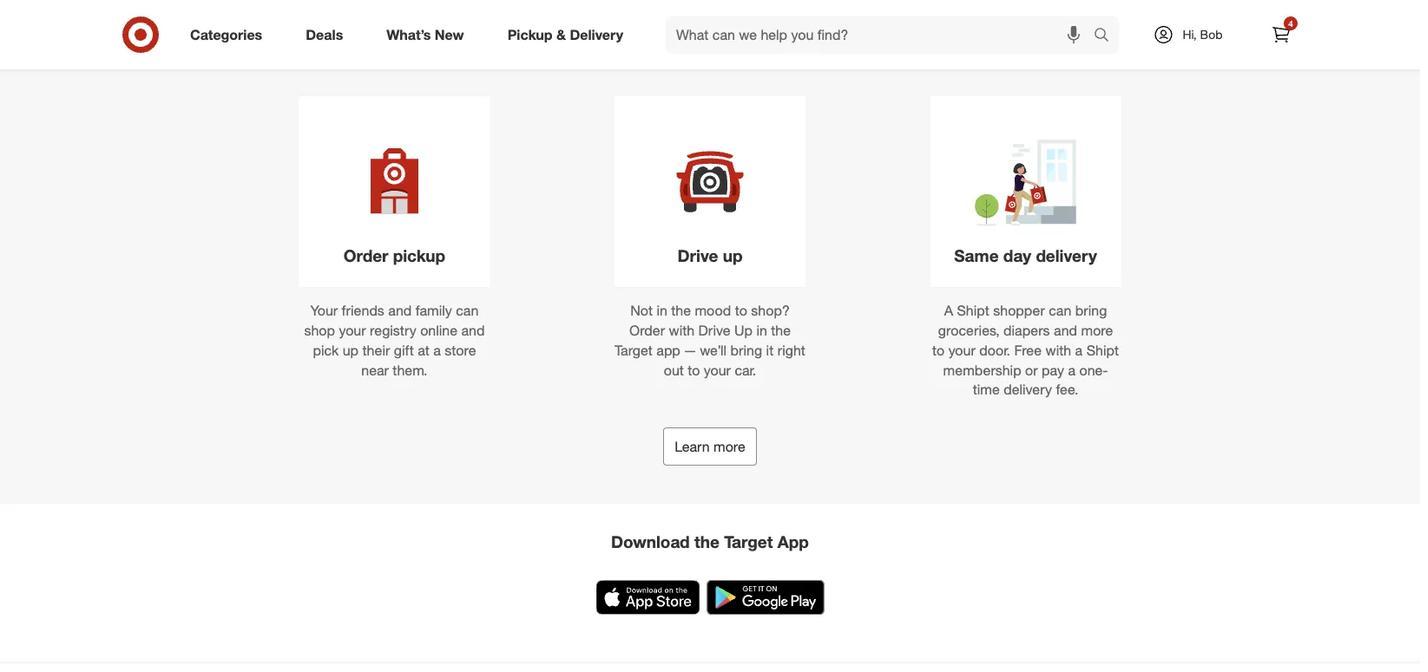 Task type: vqa. For each thing, say whether or not it's contained in the screenshot.
rightmost $29
no



Task type: locate. For each thing, give the bounding box(es) containing it.
1 can from the left
[[456, 302, 479, 319]]

can inside your friends and family can shop your registry online and pick up their gift at a store near them.
[[456, 302, 479, 319]]

store
[[445, 342, 476, 359]]

drive up we'll
[[698, 322, 730, 339]]

order inside 'not in the mood to shop? order with drive up in the target app — we'll bring it right out to your car.'
[[629, 322, 665, 339]]

shipt
[[957, 302, 989, 319], [1086, 342, 1119, 359]]

delivery right the day
[[1036, 246, 1097, 266]]

1 horizontal spatial order
[[629, 322, 665, 339]]

1 vertical spatial drive
[[698, 322, 730, 339]]

shipt up one-
[[1086, 342, 1119, 359]]

pickup
[[393, 246, 445, 266]]

out
[[664, 362, 684, 379]]

up right pick
[[343, 342, 359, 359]]

can inside the a shipt shopper can bring groceries, diapers and more to your door. free with a shipt membership or pay a one- time delivery fee.
[[1049, 302, 1071, 319]]

more right learn at bottom left
[[714, 438, 746, 455]]

shop
[[304, 322, 335, 339]]

can up diapers
[[1049, 302, 1071, 319]]

search button
[[1086, 16, 1128, 57]]

can right family
[[456, 302, 479, 319]]

0 vertical spatial more
[[1081, 322, 1113, 339]]

bring up car.
[[730, 342, 762, 359]]

0 horizontal spatial with
[[669, 322, 695, 339]]

2 can from the left
[[1049, 302, 1071, 319]]

bring
[[1075, 302, 1107, 319], [730, 342, 762, 359]]

1 vertical spatial with
[[1046, 342, 1071, 359]]

1 horizontal spatial your
[[704, 362, 731, 379]]

drive
[[677, 246, 718, 266], [698, 322, 730, 339]]

1 vertical spatial bring
[[730, 342, 762, 359]]

—
[[684, 342, 696, 359]]

2 horizontal spatial to
[[932, 342, 945, 359]]

up up mood at the top of the page
[[723, 246, 743, 266]]

0 vertical spatial in
[[657, 302, 667, 319]]

to up 'up'
[[735, 302, 747, 319]]

to right out
[[688, 362, 700, 379]]

your inside your friends and family can shop your registry online and pick up their gift at a store near them.
[[339, 322, 366, 339]]

0 horizontal spatial up
[[343, 342, 359, 359]]

2 horizontal spatial your
[[949, 342, 976, 359]]

&
[[556, 26, 566, 43]]

not in the mood to shop? order with drive up in the target app — we'll bring it right out to your car.
[[615, 302, 805, 379]]

1 vertical spatial shipt
[[1086, 342, 1119, 359]]

2 vertical spatial to
[[688, 362, 700, 379]]

1 horizontal spatial can
[[1049, 302, 1071, 319]]

see
[[991, 50, 1016, 67]]

2 vertical spatial your
[[704, 362, 731, 379]]

a
[[433, 342, 441, 359], [1075, 342, 1083, 359], [1068, 362, 1076, 379]]

and up registry
[[388, 302, 412, 319]]

1 horizontal spatial in
[[756, 322, 767, 339]]

mood
[[695, 302, 731, 319]]

gift
[[394, 342, 414, 359]]

0 horizontal spatial order
[[344, 246, 388, 266]]

0 vertical spatial with
[[669, 322, 695, 339]]

learn more button
[[663, 428, 757, 466]]

a inside your friends and family can shop your registry online and pick up their gift at a store near them.
[[433, 342, 441, 359]]

1 horizontal spatial shipt
[[1086, 342, 1119, 359]]

registry
[[370, 322, 416, 339]]

your down we'll
[[704, 362, 731, 379]]

1 horizontal spatial more
[[1081, 322, 1113, 339]]

more inside the a shipt shopper can bring groceries, diapers and more to your door. free with a shipt membership or pay a one- time delivery fee.
[[1081, 322, 1113, 339]]

0 horizontal spatial the
[[671, 302, 691, 319]]

more up one-
[[1081, 322, 1113, 339]]

0 horizontal spatial can
[[456, 302, 479, 319]]

your down friends
[[339, 322, 366, 339]]

1 vertical spatial order
[[629, 322, 665, 339]]

and
[[388, 302, 412, 319], [461, 322, 485, 339], [1054, 322, 1077, 339]]

drive up mood at the top of the page
[[677, 246, 718, 266]]

1 vertical spatial more
[[714, 438, 746, 455]]

in right 'up'
[[756, 322, 767, 339]]

at
[[418, 342, 430, 359]]

and up store
[[461, 322, 485, 339]]

0 horizontal spatial your
[[339, 322, 366, 339]]

to
[[735, 302, 747, 319], [932, 342, 945, 359], [688, 362, 700, 379]]

the right download
[[694, 532, 720, 552]]

0 horizontal spatial to
[[688, 362, 700, 379]]

order
[[344, 246, 388, 266], [629, 322, 665, 339]]

0 horizontal spatial bring
[[730, 342, 762, 359]]

0 vertical spatial to
[[735, 302, 747, 319]]

to down groceries,
[[932, 342, 945, 359]]

deals
[[306, 26, 343, 43]]

drive up
[[677, 246, 743, 266]]

0 vertical spatial bring
[[1075, 302, 1107, 319]]

0 vertical spatial your
[[339, 322, 366, 339]]

1 horizontal spatial bring
[[1075, 302, 1107, 319]]

bring up one-
[[1075, 302, 1107, 319]]

a shipt shopper can bring groceries, diapers and more to your door. free with a shipt membership or pay a one- time delivery fee.
[[932, 302, 1119, 399]]

1 horizontal spatial up
[[723, 246, 743, 266]]

1 horizontal spatial to
[[735, 302, 747, 319]]

1 vertical spatial delivery
[[1004, 382, 1052, 399]]

target
[[615, 342, 653, 359], [724, 532, 773, 552]]

to inside the a shipt shopper can bring groceries, diapers and more to your door. free with a shipt membership or pay a one- time delivery fee.
[[932, 342, 945, 359]]

0 horizontal spatial target
[[615, 342, 653, 359]]

hi, bob
[[1183, 27, 1223, 42]]

0 vertical spatial order
[[344, 246, 388, 266]]

delivery down or
[[1004, 382, 1052, 399]]

fee.
[[1056, 382, 1078, 399]]

with
[[669, 322, 695, 339], [1046, 342, 1071, 359]]

pickup & delivery
[[508, 26, 623, 43]]

a up one-
[[1075, 342, 1083, 359]]

0 horizontal spatial more
[[714, 438, 746, 455]]

1 vertical spatial your
[[949, 342, 976, 359]]

1 vertical spatial up
[[343, 342, 359, 359]]

with up '—'
[[669, 322, 695, 339]]

the
[[671, 302, 691, 319], [771, 322, 791, 339], [694, 532, 720, 552]]

a right at
[[433, 342, 441, 359]]

your down groceries,
[[949, 342, 976, 359]]

more
[[1081, 322, 1113, 339], [714, 438, 746, 455]]

1 horizontal spatial target
[[724, 532, 773, 552]]

the down shop?
[[771, 322, 791, 339]]

delivery
[[1036, 246, 1097, 266], [1004, 382, 1052, 399]]

your inside 'not in the mood to shop? order with drive up in the target app — we'll bring it right out to your car.'
[[704, 362, 731, 379]]

download
[[611, 532, 690, 552]]

2 horizontal spatial the
[[771, 322, 791, 339]]

0 vertical spatial target
[[615, 342, 653, 359]]

categories
[[190, 26, 262, 43]]

a right pay
[[1068, 362, 1076, 379]]

your
[[339, 322, 366, 339], [949, 342, 976, 359], [704, 362, 731, 379]]

delivery
[[570, 26, 623, 43]]

1 horizontal spatial with
[[1046, 342, 1071, 359]]

0 horizontal spatial shipt
[[957, 302, 989, 319]]

up
[[723, 246, 743, 266], [343, 342, 359, 359]]

app
[[656, 342, 680, 359]]

order left pickup
[[344, 246, 388, 266]]

in right not
[[657, 302, 667, 319]]

order down not
[[629, 322, 665, 339]]

in
[[657, 302, 667, 319], [756, 322, 767, 339]]

membership
[[943, 362, 1021, 379]]

1 vertical spatial to
[[932, 342, 945, 359]]

can
[[456, 302, 479, 319], [1049, 302, 1071, 319]]

friends
[[342, 302, 384, 319]]

1 vertical spatial the
[[771, 322, 791, 339]]

and right diapers
[[1054, 322, 1077, 339]]

pay
[[1042, 362, 1064, 379]]

1 horizontal spatial the
[[694, 532, 720, 552]]

online
[[420, 322, 457, 339]]

2 horizontal spatial and
[[1054, 322, 1077, 339]]

the left mood at the top of the page
[[671, 302, 691, 319]]

0 horizontal spatial and
[[388, 302, 412, 319]]

shipt up groceries,
[[957, 302, 989, 319]]

up inside your friends and family can shop your registry online and pick up their gift at a store near them.
[[343, 342, 359, 359]]

with up pay
[[1046, 342, 1071, 359]]



Task type: describe. For each thing, give the bounding box(es) containing it.
day
[[1003, 246, 1031, 266]]

same day delivery
[[954, 246, 1097, 266]]

one-
[[1079, 362, 1108, 379]]

order pickup
[[344, 246, 445, 266]]

0 vertical spatial shipt
[[957, 302, 989, 319]]

what's new link
[[372, 16, 486, 54]]

download the target app
[[611, 532, 809, 552]]

or
[[1025, 362, 1038, 379]]

them.
[[393, 362, 428, 379]]

What can we help you find? suggestions appear below search field
[[666, 16, 1098, 54]]

delivery inside the a shipt shopper can bring groceries, diapers and more to your door. free with a shipt membership or pay a one- time delivery fee.
[[1004, 382, 1052, 399]]

your
[[310, 302, 338, 319]]

door.
[[979, 342, 1010, 359]]

bob
[[1200, 27, 1223, 42]]

see details link
[[991, 50, 1060, 67]]

0 horizontal spatial in
[[657, 302, 667, 319]]

with inside 'not in the mood to shop? order with drive up in the target app — we'll bring it right out to your car.'
[[669, 322, 695, 339]]

a
[[944, 302, 953, 319]]

with inside the a shipt shopper can bring groceries, diapers and more to your door. free with a shipt membership or pay a one- time delivery fee.
[[1046, 342, 1071, 359]]

free
[[1014, 342, 1042, 359]]

right
[[777, 342, 805, 359]]

0 vertical spatial drive
[[677, 246, 718, 266]]

2 vertical spatial the
[[694, 532, 720, 552]]

same
[[954, 246, 999, 266]]

1 horizontal spatial and
[[461, 322, 485, 339]]

your friends and family can shop your registry online and pick up their gift at a store near them.
[[304, 302, 485, 379]]

learn more
[[675, 438, 746, 455]]

new
[[435, 26, 464, 43]]

shop?
[[751, 302, 790, 319]]

what's
[[387, 26, 431, 43]]

4
[[1288, 18, 1293, 29]]

it
[[766, 342, 774, 359]]

time
[[973, 382, 1000, 399]]

deals link
[[291, 16, 365, 54]]

drive inside 'not in the mood to shop? order with drive up in the target app — we'll bring it right out to your car.'
[[698, 322, 730, 339]]

bring inside 'not in the mood to shop? order with drive up in the target app — we'll bring it right out to your car.'
[[730, 342, 762, 359]]

shopper
[[993, 302, 1045, 319]]

groceries,
[[938, 322, 1000, 339]]

app
[[778, 532, 809, 552]]

pick
[[313, 342, 339, 359]]

learn
[[675, 438, 710, 455]]

0 vertical spatial up
[[723, 246, 743, 266]]

what's new
[[387, 26, 464, 43]]

0 vertical spatial delivery
[[1036, 246, 1097, 266]]

car.
[[735, 362, 756, 379]]

and inside the a shipt shopper can bring groceries, diapers and more to your door. free with a shipt membership or pay a one- time delivery fee.
[[1054, 322, 1077, 339]]

hi,
[[1183, 27, 1197, 42]]

target inside 'not in the mood to shop? order with drive up in the target app — we'll bring it right out to your car.'
[[615, 342, 653, 359]]

up
[[734, 322, 753, 339]]

get it on google play image
[[707, 581, 824, 615]]

near
[[361, 362, 389, 379]]

download on the app store image
[[596, 581, 700, 615]]

4 link
[[1262, 16, 1300, 54]]

bring inside the a shipt shopper can bring groceries, diapers and more to your door. free with a shipt membership or pay a one- time delivery fee.
[[1075, 302, 1107, 319]]

pickup & delivery link
[[493, 16, 645, 54]]

categories link
[[175, 16, 284, 54]]

search
[[1086, 28, 1128, 45]]

0 vertical spatial the
[[671, 302, 691, 319]]

your inside the a shipt shopper can bring groceries, diapers and more to your door. free with a shipt membership or pay a one- time delivery fee.
[[949, 342, 976, 359]]

more inside button
[[714, 438, 746, 455]]

family
[[416, 302, 452, 319]]

not
[[630, 302, 653, 319]]

diapers
[[1004, 322, 1050, 339]]

1 vertical spatial target
[[724, 532, 773, 552]]

their
[[362, 342, 390, 359]]

we'll
[[700, 342, 727, 359]]

pickup
[[508, 26, 553, 43]]

1 vertical spatial in
[[756, 322, 767, 339]]

see details
[[991, 50, 1060, 67]]

details
[[1019, 50, 1060, 67]]



